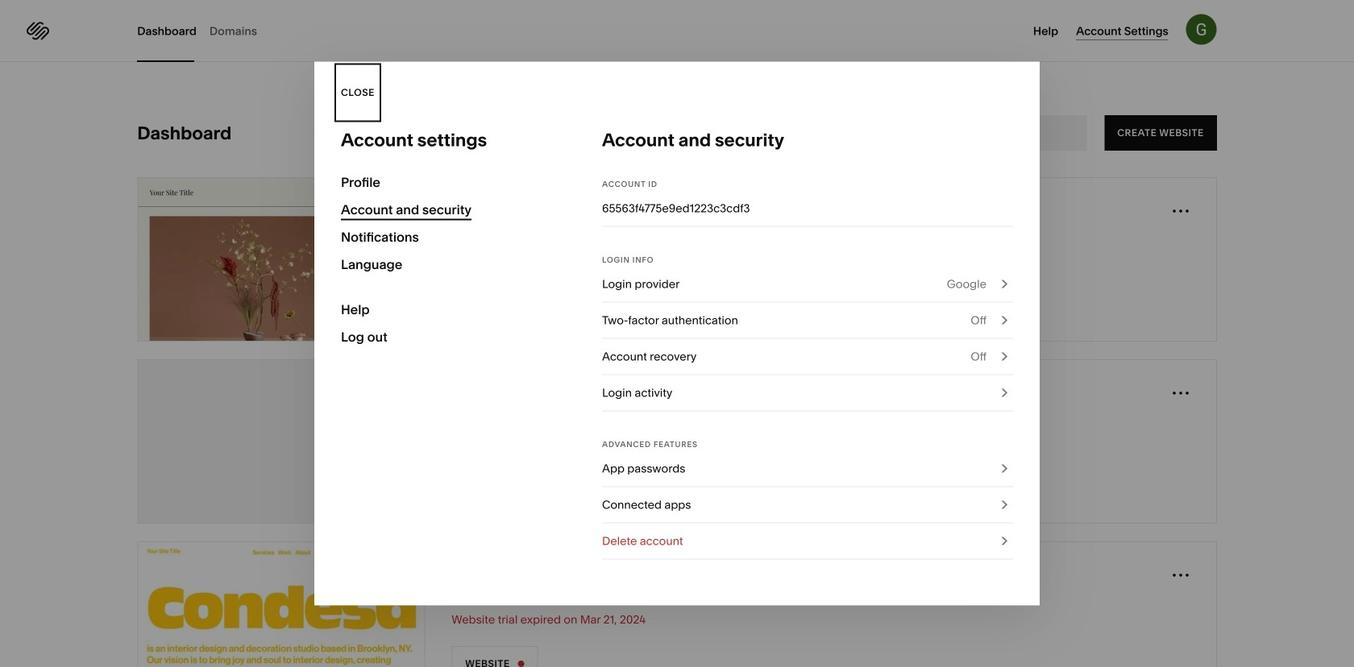 Task type: locate. For each thing, give the bounding box(es) containing it.
tab list
[[137, 0, 270, 62]]



Task type: vqa. For each thing, say whether or not it's contained in the screenshot.
tab list
yes



Task type: describe. For each thing, give the bounding box(es) containing it.
Search field
[[952, 124, 1052, 142]]



